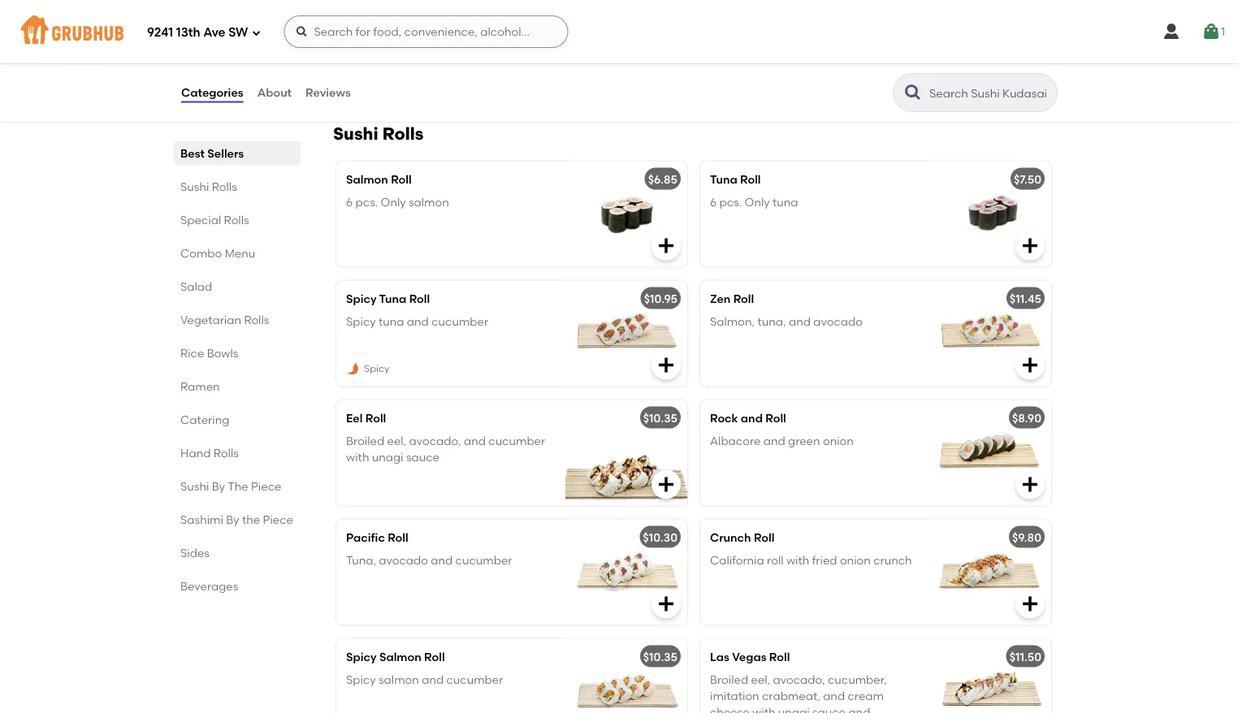 Task type: vqa. For each thing, say whether or not it's contained in the screenshot.
Spicy Tuna Roll
yes



Task type: describe. For each thing, give the bounding box(es) containing it.
tuna roll
[[710, 172, 761, 186]]

cucumber inside broiled eel, avocado, and cucumber with unagi sauce
[[489, 434, 545, 448]]

california
[[710, 553, 764, 567]]

zen roll image
[[929, 281, 1051, 386]]

svg image for $11.45
[[1020, 355, 1040, 375]]

green
[[788, 434, 820, 448]]

special rolls tab
[[180, 211, 294, 228]]

sauce inside seared tuna and salmon on top of tempura shrimp, imitation crabmeat and cucumber roll with spicy mayo sauce
[[344, 72, 378, 86]]

svg image for $9.80
[[1020, 594, 1040, 614]]

$10.35 for rock
[[643, 411, 678, 425]]

hand
[[180, 446, 211, 460]]

and inside broiled eel, avocado, cucumber, imitation crabmeat, and cream cheese with unagi sauce a
[[823, 689, 845, 703]]

eel roll
[[346, 411, 386, 425]]

roll up "6 pcs. only tuna"
[[740, 172, 761, 186]]

only for salmon
[[381, 195, 406, 209]]

seared
[[344, 23, 384, 37]]

salad
[[180, 279, 212, 293]]

1 horizontal spatial roll
[[767, 553, 784, 567]]

bowls
[[207, 346, 238, 360]]

1
[[1221, 25, 1225, 38]]

svg image inside the main navigation navigation
[[251, 28, 261, 38]]

sushi rolls inside tab
[[180, 180, 237, 193]]

about
[[257, 86, 292, 99]]

best sellers tab
[[180, 145, 294, 162]]

tuna,
[[346, 553, 376, 567]]

sw
[[228, 25, 248, 40]]

svg image for albacore and green onion
[[1020, 475, 1040, 494]]

special
[[180, 213, 221, 227]]

only for tuna
[[745, 195, 770, 209]]

rice
[[180, 346, 204, 360]]

crunch
[[710, 530, 751, 544]]

unagi inside broiled eel, avocado, cucumber, imitation crabmeat, and cream cheese with unagi sauce a
[[778, 706, 810, 713]]

and inside broiled eel, avocado, and cucumber with unagi sauce
[[464, 434, 486, 448]]

13th
[[176, 25, 200, 40]]

imitation inside broiled eel, avocado, cucumber, imitation crabmeat, and cream cheese with unagi sauce a
[[710, 689, 759, 703]]

6 pcs. only salmon
[[346, 195, 449, 209]]

rolls for hand rolls tab at the left bottom of page
[[214, 446, 239, 460]]

spicy for spicy tuna roll
[[346, 292, 377, 305]]

roll up albacore and green onion
[[766, 411, 786, 425]]

spicy for spicy salmon roll
[[346, 650, 377, 664]]

with left fried
[[786, 553, 809, 567]]

$10.35 for las
[[643, 650, 678, 664]]

of
[[521, 23, 532, 37]]

spicy image
[[346, 362, 361, 376]]

cucumber for pacific roll
[[455, 553, 512, 567]]

spicy tuna roll image
[[565, 281, 687, 386]]

tuna, avocado and cucumber
[[346, 553, 512, 567]]

avocado, for and
[[409, 434, 461, 448]]

sushi for sushi by the piece tab
[[180, 479, 209, 493]]

sushi by the piece tab
[[180, 478, 294, 495]]

tuna for salmon
[[387, 23, 412, 37]]

sides
[[180, 546, 210, 560]]

roll up 6 pcs. only salmon
[[391, 172, 412, 186]]

sides tab
[[180, 544, 294, 561]]

tempura
[[344, 39, 392, 53]]

sashimi by the piece
[[180, 513, 293, 526]]

top
[[500, 23, 518, 37]]

spicy tuna roll
[[346, 292, 430, 305]]

las
[[710, 650, 730, 664]]

categories
[[181, 86, 243, 99]]

salad tab
[[180, 278, 294, 295]]

0 vertical spatial salmon
[[346, 172, 388, 186]]

Search Sushi Kudasai search field
[[928, 85, 1052, 101]]

9241 13th ave sw
[[147, 25, 248, 40]]

1 vertical spatial tuna
[[773, 195, 798, 209]]

spicy tuna and cucumber
[[346, 315, 488, 328]]

roll right the eel
[[365, 411, 386, 425]]

crabmeat,
[[762, 689, 820, 703]]

$8.90
[[1012, 411, 1042, 425]]

mayo
[[505, 56, 536, 70]]

zen
[[710, 292, 731, 305]]

ave
[[203, 25, 226, 40]]

best sellers
[[180, 146, 244, 160]]

broiled eel, avocado, and cucumber with unagi sauce
[[346, 434, 545, 464]]

salmon,
[[710, 315, 755, 328]]

sellers
[[207, 146, 244, 160]]

hand rolls
[[180, 446, 239, 460]]

salmon roll
[[346, 172, 412, 186]]

about button
[[256, 63, 293, 122]]

spicy salmon and cucumber
[[346, 673, 503, 687]]

roll right vegas
[[769, 650, 790, 664]]

beverages
[[180, 579, 238, 593]]

rice bowls tab
[[180, 344, 294, 362]]

$9.80
[[1012, 530, 1042, 544]]

catering
[[180, 413, 229, 427]]

rock and roll image
[[929, 400, 1051, 506]]

salmon roll image
[[565, 161, 687, 267]]

spicy
[[474, 56, 502, 70]]

$11.45
[[1010, 292, 1042, 305]]

categories button
[[180, 63, 244, 122]]

with inside seared tuna and salmon on top of tempura shrimp, imitation crabmeat and cucumber roll with spicy mayo sauce
[[448, 56, 471, 70]]

crunch roll
[[710, 530, 775, 544]]

6 pcs. only tuna
[[710, 195, 798, 209]]

rock and roll
[[710, 411, 786, 425]]

pacific roll
[[346, 530, 408, 544]]

eel, for roll
[[387, 434, 406, 448]]

crunch
[[873, 553, 912, 567]]

piece for sashimi by the piece
[[263, 513, 293, 526]]

tuna for cucumber
[[379, 315, 404, 328]]

2 vertical spatial salmon
[[379, 673, 419, 687]]



Task type: locate. For each thing, give the bounding box(es) containing it.
unagi inside broiled eel, avocado, and cucumber with unagi sauce
[[372, 450, 403, 464]]

cucumber,
[[828, 673, 887, 687]]

vegetarian rolls tab
[[180, 311, 294, 328]]

by inside sushi by the piece tab
[[212, 479, 225, 493]]

pacific
[[346, 530, 385, 544]]

1 button
[[1202, 17, 1225, 46]]

sashimi
[[180, 513, 223, 526]]

pcs. down the salmon roll
[[355, 195, 378, 209]]

by left the at left
[[212, 479, 225, 493]]

0 vertical spatial sushi
[[333, 123, 378, 144]]

0 horizontal spatial only
[[381, 195, 406, 209]]

1 horizontal spatial imitation
[[710, 689, 759, 703]]

cream
[[848, 689, 884, 703]]

1 6 from the left
[[346, 195, 353, 209]]

avocado right tuna,
[[814, 315, 863, 328]]

roll inside seared tuna and salmon on top of tempura shrimp, imitation crabmeat and cucumber roll with spicy mayo sauce
[[429, 56, 445, 70]]

broiled eel, avocado, cucumber, imitation crabmeat, and cream cheese with unagi sauce a
[[710, 673, 887, 713]]

seared tuna and salmon on top of tempura shrimp, imitation crabmeat and cucumber roll with spicy mayo sauce
[[344, 23, 546, 86]]

1 horizontal spatial sauce
[[406, 450, 440, 464]]

2 vertical spatial tuna
[[379, 315, 404, 328]]

roll right pacific
[[388, 530, 408, 544]]

svg image for seared tuna and salmon on top of tempura shrimp, imitation crabmeat and cucumber roll with spicy mayo sauce
[[658, 60, 678, 80]]

avocado down pacific roll
[[379, 553, 428, 567]]

0 horizontal spatial tuna
[[379, 292, 406, 305]]

with inside broiled eel, avocado, cucumber, imitation crabmeat, and cream cheese with unagi sauce a
[[752, 706, 775, 713]]

sushi by the piece
[[180, 479, 281, 493]]

sauce inside broiled eel, avocado, and cucumber with unagi sauce
[[406, 450, 440, 464]]

roll
[[429, 56, 445, 70], [767, 553, 784, 567]]

sushi rolls up the salmon roll
[[333, 123, 424, 144]]

salmon left on
[[440, 23, 480, 37]]

1 vertical spatial sushi
[[180, 180, 209, 193]]

tuna up "6 pcs. only tuna"
[[710, 172, 737, 186]]

1 vertical spatial salmon
[[379, 650, 421, 664]]

with down crabmeat,
[[752, 706, 775, 713]]

1 vertical spatial roll
[[767, 553, 784, 567]]

albacore and green onion
[[710, 434, 854, 448]]

sushi inside sushi by the piece tab
[[180, 479, 209, 493]]

roll right "crunch"
[[754, 530, 775, 544]]

0 horizontal spatial 6
[[346, 195, 353, 209]]

salmon for and
[[440, 23, 480, 37]]

sushi rolls
[[333, 123, 424, 144], [180, 180, 237, 193]]

roll down shrimp,
[[429, 56, 445, 70]]

0 vertical spatial avocado
[[814, 315, 863, 328]]

1 vertical spatial salmon
[[409, 195, 449, 209]]

svg image
[[251, 28, 261, 38], [658, 60, 678, 80], [656, 236, 676, 255], [1020, 475, 1040, 494]]

0 vertical spatial by
[[212, 479, 225, 493]]

only down tuna roll
[[745, 195, 770, 209]]

spicy up spicy salmon and cucumber
[[346, 650, 377, 664]]

$7.50
[[1014, 172, 1042, 186]]

tuna inside seared tuna and salmon on top of tempura shrimp, imitation crabmeat and cucumber roll with spicy mayo sauce
[[387, 23, 412, 37]]

by left the
[[226, 513, 239, 526]]

piece for sushi by the piece
[[251, 479, 281, 493]]

by for the
[[226, 513, 239, 526]]

avocado, inside broiled eel, avocado, and cucumber with unagi sauce
[[409, 434, 461, 448]]

0 vertical spatial imitation
[[438, 39, 488, 53]]

spicy for spicy tuna and cucumber
[[346, 315, 376, 328]]

vegetarian rolls
[[180, 313, 269, 327]]

0 vertical spatial tuna
[[387, 23, 412, 37]]

1 vertical spatial broiled
[[710, 673, 748, 687]]

$10.35 left las
[[643, 650, 678, 664]]

roll up spicy salmon and cucumber
[[424, 650, 445, 664]]

avocado
[[814, 315, 863, 328], [379, 553, 428, 567]]

0 horizontal spatial sushi rolls
[[180, 180, 237, 193]]

combo menu
[[180, 246, 255, 260]]

1 horizontal spatial eel,
[[751, 673, 770, 687]]

zen roll
[[710, 292, 754, 305]]

rolls up the salmon roll
[[382, 123, 424, 144]]

reviews
[[306, 86, 351, 99]]

rolls down the sellers
[[212, 180, 237, 193]]

0 horizontal spatial avocado,
[[409, 434, 461, 448]]

1 $10.35 from the top
[[643, 411, 678, 425]]

and
[[415, 23, 437, 37], [344, 56, 366, 70], [407, 315, 429, 328], [789, 315, 811, 328], [741, 411, 763, 425], [464, 434, 486, 448], [763, 434, 785, 448], [431, 553, 453, 567], [422, 673, 444, 687], [823, 689, 845, 703]]

pacific roll image
[[565, 519, 687, 625]]

with down the eel
[[346, 450, 369, 464]]

0 horizontal spatial imitation
[[438, 39, 488, 53]]

broiled inside broiled eel, avocado, and cucumber with unagi sauce
[[346, 434, 384, 448]]

combo
[[180, 246, 222, 260]]

roll
[[391, 172, 412, 186], [740, 172, 761, 186], [409, 292, 430, 305], [733, 292, 754, 305], [365, 411, 386, 425], [766, 411, 786, 425], [388, 530, 408, 544], [754, 530, 775, 544], [424, 650, 445, 664], [769, 650, 790, 664]]

rolls for sushi rolls tab on the top of page
[[212, 180, 237, 193]]

salmon
[[346, 172, 388, 186], [379, 650, 421, 664]]

avocado,
[[409, 434, 461, 448], [773, 673, 825, 687]]

sushi down hand
[[180, 479, 209, 493]]

sashimi by the piece tab
[[180, 511, 294, 528]]

6
[[346, 195, 353, 209], [710, 195, 717, 209]]

0 vertical spatial tuna
[[710, 172, 737, 186]]

2 only from the left
[[745, 195, 770, 209]]

salmon up spicy salmon and cucumber
[[379, 650, 421, 664]]

9241
[[147, 25, 173, 40]]

unagi down eel roll on the left bottom
[[372, 450, 403, 464]]

beverages tab
[[180, 578, 294, 595]]

salmon down the salmon roll
[[409, 195, 449, 209]]

sushi
[[333, 123, 378, 144], [180, 180, 209, 193], [180, 479, 209, 493]]

las vegas roll image
[[929, 639, 1051, 713]]

las vegas roll
[[710, 650, 790, 664]]

salmon down spicy salmon roll
[[379, 673, 419, 687]]

rolls for special rolls tab
[[224, 213, 249, 227]]

svg image for $10.35
[[656, 475, 676, 494]]

combo menu tab
[[180, 245, 294, 262]]

ramen
[[180, 379, 220, 393]]

salmon up 6 pcs. only salmon
[[346, 172, 388, 186]]

tuna
[[387, 23, 412, 37], [773, 195, 798, 209], [379, 315, 404, 328]]

sauce inside broiled eel, avocado, cucumber, imitation crabmeat, and cream cheese with unagi sauce a
[[812, 706, 846, 713]]

menu
[[225, 246, 255, 260]]

cucumber inside seared tuna and salmon on top of tempura shrimp, imitation crabmeat and cucumber roll with spicy mayo sauce
[[369, 56, 426, 70]]

1 horizontal spatial unagi
[[778, 706, 810, 713]]

1 vertical spatial sauce
[[406, 450, 440, 464]]

0 vertical spatial onion
[[823, 434, 854, 448]]

1 horizontal spatial tuna
[[710, 172, 737, 186]]

2 pcs. from the left
[[719, 195, 742, 209]]

unagi
[[372, 450, 403, 464], [778, 706, 810, 713]]

svg image inside 1 button
[[1202, 22, 1221, 41]]

1 vertical spatial avocado
[[379, 553, 428, 567]]

svg image
[[1162, 22, 1181, 41], [1202, 22, 1221, 41], [295, 25, 308, 38], [1020, 236, 1040, 255], [656, 355, 676, 375], [1020, 355, 1040, 375], [656, 475, 676, 494], [656, 594, 676, 614], [1020, 594, 1040, 614]]

cucumber for spicy salmon roll
[[446, 673, 503, 687]]

unagi down crabmeat,
[[778, 706, 810, 713]]

1 vertical spatial tuna
[[379, 292, 406, 305]]

vegetarian
[[180, 313, 241, 327]]

1 horizontal spatial sushi rolls
[[333, 123, 424, 144]]

eel, for vegas
[[751, 673, 770, 687]]

1 horizontal spatial only
[[745, 195, 770, 209]]

tuna up spicy tuna and cucumber at the left top
[[379, 292, 406, 305]]

only down the salmon roll
[[381, 195, 406, 209]]

sushi down best
[[180, 180, 209, 193]]

0 horizontal spatial sauce
[[344, 72, 378, 86]]

0 horizontal spatial roll
[[429, 56, 445, 70]]

fried
[[812, 553, 837, 567]]

$11.50
[[1010, 650, 1042, 664]]

1 pcs. from the left
[[355, 195, 378, 209]]

crunch roll image
[[929, 519, 1051, 625]]

1 vertical spatial onion
[[840, 553, 871, 567]]

broiled inside broiled eel, avocado, cucumber, imitation crabmeat, and cream cheese with unagi sauce a
[[710, 673, 748, 687]]

1 horizontal spatial avocado
[[814, 315, 863, 328]]

1 vertical spatial by
[[226, 513, 239, 526]]

1 vertical spatial unagi
[[778, 706, 810, 713]]

broiled down eel roll on the left bottom
[[346, 434, 384, 448]]

0 vertical spatial avocado,
[[409, 434, 461, 448]]

spicy salmon roll
[[346, 650, 445, 664]]

0 horizontal spatial unagi
[[372, 450, 403, 464]]

piece right the at left
[[251, 479, 281, 493]]

eel, inside broiled eel, avocado, and cucumber with unagi sauce
[[387, 434, 406, 448]]

rolls up combo menu 'tab'
[[224, 213, 249, 227]]

roll right zen
[[733, 292, 754, 305]]

2 vertical spatial sushi
[[180, 479, 209, 493]]

1 horizontal spatial avocado,
[[773, 673, 825, 687]]

spicy up spicy tuna and cucumber at the left top
[[346, 292, 377, 305]]

spicy for spicy salmon and cucumber
[[346, 673, 376, 687]]

ramen tab
[[180, 378, 294, 395]]

catering tab
[[180, 411, 294, 428]]

1 vertical spatial piece
[[263, 513, 293, 526]]

tuna roll image
[[929, 161, 1051, 267]]

imitation inside seared tuna and salmon on top of tempura shrimp, imitation crabmeat and cucumber roll with spicy mayo sauce
[[438, 39, 488, 53]]

with
[[448, 56, 471, 70], [346, 450, 369, 464], [786, 553, 809, 567], [752, 706, 775, 713]]

reviews button
[[305, 63, 352, 122]]

vegas
[[732, 650, 767, 664]]

sunrise roll image
[[567, 0, 689, 91]]

Search for food, convenience, alcohol... search field
[[284, 15, 568, 48]]

hand rolls tab
[[180, 444, 294, 461]]

the
[[242, 513, 260, 526]]

2 $10.35 from the top
[[643, 650, 678, 664]]

0 vertical spatial unagi
[[372, 450, 403, 464]]

eel roll image
[[565, 400, 687, 506]]

imitation up cheese
[[710, 689, 759, 703]]

onion right the green
[[823, 434, 854, 448]]

salmon for only
[[409, 195, 449, 209]]

6 for 6 pcs. only salmon
[[346, 195, 353, 209]]

rolls
[[382, 123, 424, 144], [212, 180, 237, 193], [224, 213, 249, 227], [244, 313, 269, 327], [214, 446, 239, 460]]

pcs. for 6 pcs. only salmon
[[355, 195, 378, 209]]

california roll with fried onion crunch
[[710, 553, 912, 567]]

salmon inside seared tuna and salmon on top of tempura shrimp, imitation crabmeat and cucumber roll with spicy mayo sauce
[[440, 23, 480, 37]]

cucumber for spicy tuna roll
[[432, 315, 488, 328]]

rolls down salad tab
[[244, 313, 269, 327]]

tuna,
[[758, 315, 786, 328]]

pcs. down tuna roll
[[719, 195, 742, 209]]

roll up spicy tuna and cucumber at the left top
[[409, 292, 430, 305]]

roll right california at bottom
[[767, 553, 784, 567]]

$10.95
[[644, 292, 678, 305]]

spicy down spicy tuna roll
[[346, 315, 376, 328]]

1 vertical spatial $10.35
[[643, 650, 678, 664]]

cheese
[[710, 706, 750, 713]]

special rolls
[[180, 213, 249, 227]]

svg image for $10.95
[[656, 355, 676, 375]]

6 for 6 pcs. only tuna
[[710, 195, 717, 209]]

6 down the salmon roll
[[346, 195, 353, 209]]

sushi for sushi rolls tab on the top of page
[[180, 180, 209, 193]]

2 horizontal spatial sauce
[[812, 706, 846, 713]]

rice bowls
[[180, 346, 238, 360]]

onion right fried
[[840, 553, 871, 567]]

the
[[228, 479, 248, 493]]

spicy salmon roll image
[[565, 639, 687, 713]]

0 vertical spatial eel,
[[387, 434, 406, 448]]

eel, inside broiled eel, avocado, cucumber, imitation crabmeat, and cream cheese with unagi sauce a
[[751, 673, 770, 687]]

1 horizontal spatial pcs.
[[719, 195, 742, 209]]

with left spicy
[[448, 56, 471, 70]]

0 horizontal spatial eel,
[[387, 434, 406, 448]]

$10.30
[[643, 530, 678, 544]]

rolls for vegetarian rolls tab
[[244, 313, 269, 327]]

0 horizontal spatial pcs.
[[355, 195, 378, 209]]

0 horizontal spatial broiled
[[346, 434, 384, 448]]

seared tuna and salmon on top of tempura shrimp, imitation crabmeat and cucumber roll with spicy mayo sauce button
[[335, 0, 689, 91]]

1 horizontal spatial by
[[226, 513, 239, 526]]

0 horizontal spatial by
[[212, 479, 225, 493]]

0 vertical spatial sushi rolls
[[333, 123, 424, 144]]

0 vertical spatial broiled
[[346, 434, 384, 448]]

0 vertical spatial piece
[[251, 479, 281, 493]]

by inside sashimi by the piece tab
[[226, 513, 239, 526]]

albacore
[[710, 434, 761, 448]]

0 vertical spatial salmon
[[440, 23, 480, 37]]

sauce
[[344, 72, 378, 86], [406, 450, 440, 464], [812, 706, 846, 713]]

$10.35 left rock
[[643, 411, 678, 425]]

1 only from the left
[[381, 195, 406, 209]]

0 vertical spatial $10.35
[[643, 411, 678, 425]]

1 vertical spatial avocado,
[[773, 673, 825, 687]]

onion
[[823, 434, 854, 448], [840, 553, 871, 567]]

sushi inside sushi rolls tab
[[180, 180, 209, 193]]

on
[[483, 23, 497, 37]]

eel
[[346, 411, 363, 425]]

0 horizontal spatial avocado
[[379, 553, 428, 567]]

pcs. for 6 pcs. only tuna
[[719, 195, 742, 209]]

svg image for 6 pcs. only salmon
[[656, 236, 676, 255]]

broiled down las
[[710, 673, 748, 687]]

0 vertical spatial roll
[[429, 56, 445, 70]]

crabmeat
[[490, 39, 546, 53]]

sushi down reviews button
[[333, 123, 378, 144]]

spicy right spicy image on the left
[[364, 363, 389, 374]]

1 vertical spatial sushi rolls
[[180, 180, 237, 193]]

6 down tuna roll
[[710, 195, 717, 209]]

cucumber
[[369, 56, 426, 70], [432, 315, 488, 328], [489, 434, 545, 448], [455, 553, 512, 567], [446, 673, 503, 687]]

spicy down spicy salmon roll
[[346, 673, 376, 687]]

sushi rolls down best sellers
[[180, 180, 237, 193]]

main navigation navigation
[[0, 0, 1238, 63]]

imitation up spicy
[[438, 39, 488, 53]]

salmon, tuna, and avocado
[[710, 315, 863, 328]]

best
[[180, 146, 205, 160]]

by
[[212, 479, 225, 493], [226, 513, 239, 526]]

spicy for spicy
[[364, 363, 389, 374]]

shrimp,
[[395, 39, 436, 53]]

sushi rolls tab
[[180, 178, 294, 195]]

1 horizontal spatial 6
[[710, 195, 717, 209]]

avocado, for cucumber,
[[773, 673, 825, 687]]

by for the
[[212, 479, 225, 493]]

rolls right hand
[[214, 446, 239, 460]]

2 6 from the left
[[710, 195, 717, 209]]

broiled for eel
[[346, 434, 384, 448]]

1 vertical spatial imitation
[[710, 689, 759, 703]]

svg image for $7.50
[[1020, 236, 1040, 255]]

0 vertical spatial sauce
[[344, 72, 378, 86]]

1 horizontal spatial broiled
[[710, 673, 748, 687]]

broiled for las
[[710, 673, 748, 687]]

tuna
[[710, 172, 737, 186], [379, 292, 406, 305]]

rock
[[710, 411, 738, 425]]

avocado, inside broiled eel, avocado, cucumber, imitation crabmeat, and cream cheese with unagi sauce a
[[773, 673, 825, 687]]

1 vertical spatial eel,
[[751, 673, 770, 687]]

2 vertical spatial sauce
[[812, 706, 846, 713]]

svg image for $10.30
[[656, 594, 676, 614]]

with inside broiled eel, avocado, and cucumber with unagi sauce
[[346, 450, 369, 464]]

piece right the
[[263, 513, 293, 526]]

$6.85
[[648, 172, 678, 186]]

search icon image
[[903, 83, 923, 102]]



